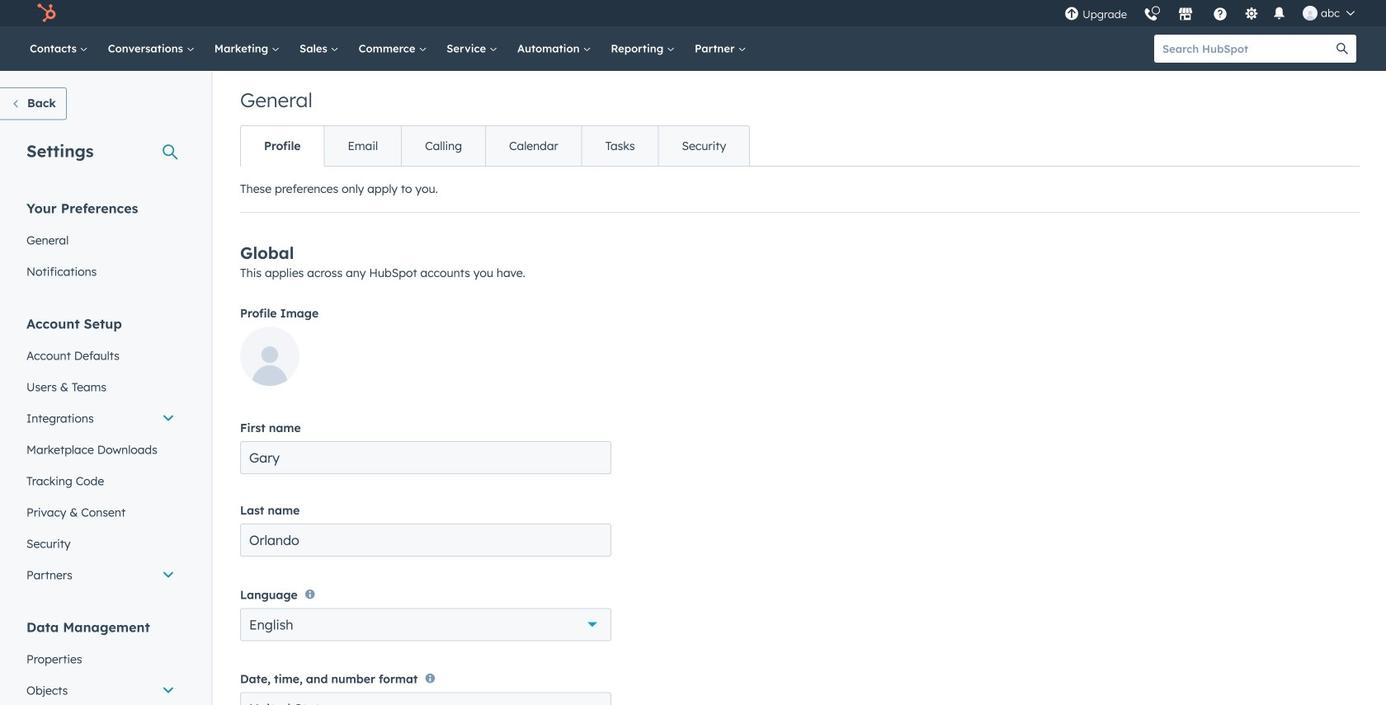 Task type: describe. For each thing, give the bounding box(es) containing it.
marketplaces image
[[1179, 7, 1193, 22]]

your preferences element
[[17, 199, 185, 288]]

Search HubSpot search field
[[1155, 35, 1329, 63]]



Task type: locate. For each thing, give the bounding box(es) containing it.
None text field
[[240, 442, 612, 475]]

account setup element
[[17, 315, 185, 591]]

None text field
[[240, 524, 612, 557]]

gary orlando image
[[1303, 6, 1318, 21]]

menu
[[1056, 0, 1367, 26]]

data management element
[[17, 619, 185, 706]]

navigation
[[240, 125, 750, 167]]



Task type: vqa. For each thing, say whether or not it's contained in the screenshot.
[Object Object] Complete Progress Bar
no



